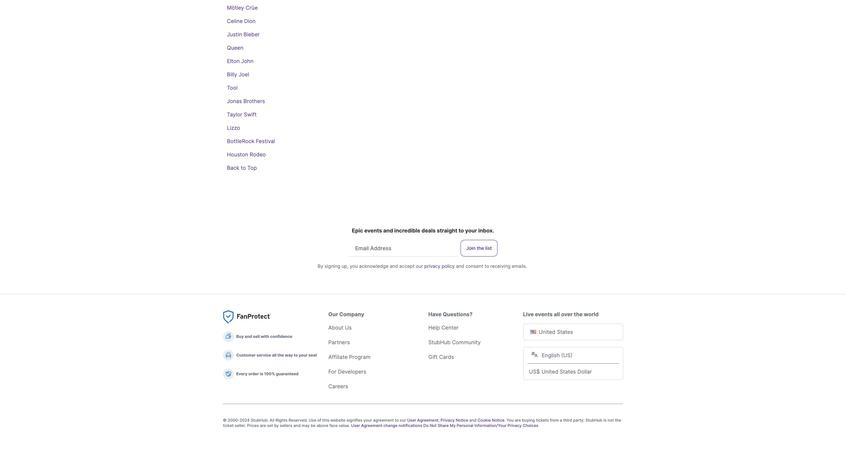 Task type: locate. For each thing, give the bounding box(es) containing it.
united down live events all over the world on the right bottom
[[539, 329, 556, 335]]

stubhub right party; on the bottom of the page
[[586, 418, 603, 423]]

notice up 'information/your'
[[492, 418, 505, 423]]

john
[[241, 58, 254, 64]]

every order is 100% guaranteed
[[236, 372, 299, 377]]

events for all
[[536, 311, 553, 318]]

up,
[[342, 263, 349, 269]]

to right straight
[[459, 227, 464, 234]]

to right way
[[294, 353, 298, 358]]

are right you
[[515, 418, 521, 423]]

1 horizontal spatial notice
[[492, 418, 505, 423]]

0 horizontal spatial notice
[[456, 418, 469, 423]]

the left way
[[278, 353, 284, 358]]

notice up personal
[[456, 418, 469, 423]]

crüe
[[246, 4, 258, 11]]

1 vertical spatial our
[[400, 418, 407, 423]]

incredible
[[395, 227, 421, 234]]

partners
[[329, 339, 350, 346]]

,
[[439, 418, 440, 423]]

website
[[331, 418, 346, 423]]

our up the notifications
[[400, 418, 407, 423]]

0 horizontal spatial events
[[365, 227, 382, 234]]

0 horizontal spatial agreement
[[361, 423, 383, 428]]

are
[[515, 418, 521, 423], [260, 423, 266, 428]]

have questions?
[[429, 311, 473, 318]]

customer
[[236, 353, 256, 358]]

our right "accept"
[[416, 263, 423, 269]]

back
[[227, 165, 240, 171]]

tool link
[[227, 84, 238, 91]]

epic
[[352, 227, 363, 234]]

the inside button
[[477, 245, 485, 251]]

states down (us)
[[560, 369, 576, 375]]

1 vertical spatial stubhub
[[586, 418, 603, 423]]

user agreement link
[[408, 418, 439, 423]]

all for the
[[272, 353, 277, 358]]

notifications
[[399, 423, 423, 428]]

english
[[542, 352, 560, 359]]

user down 'signifies' at the left bottom
[[351, 423, 360, 428]]

privacy inside button
[[508, 423, 522, 428]]

user agreement change notifications
[[351, 423, 423, 428]]

the
[[477, 245, 485, 251], [575, 311, 583, 318], [278, 353, 284, 358], [616, 418, 622, 423]]

united right us$
[[542, 369, 559, 375]]

above
[[317, 423, 329, 428]]

1 horizontal spatial all
[[554, 311, 560, 318]]

0 vertical spatial privacy
[[441, 418, 455, 423]]

lizzo link
[[227, 125, 240, 131]]

0 horizontal spatial privacy
[[441, 418, 455, 423]]

center
[[442, 324, 459, 331]]

1 vertical spatial is
[[604, 418, 607, 423]]

personal
[[457, 423, 474, 428]]

your right 'signifies' at the left bottom
[[364, 418, 372, 423]]

third
[[564, 418, 573, 423]]

events right epic
[[365, 227, 382, 234]]

events right live
[[536, 311, 553, 318]]

reserved.
[[289, 418, 308, 423]]

is inside . you are buying tickets from a third party; stubhub is not the ticket seller. prices are set by sellers and may be above face value.
[[604, 418, 607, 423]]

0 horizontal spatial are
[[260, 423, 266, 428]]

my
[[450, 423, 456, 428]]

stubhub up gift cards link
[[429, 339, 451, 346]]

privacy policy link
[[425, 263, 455, 269]]

1 horizontal spatial is
[[604, 418, 607, 423]]

value.
[[339, 423, 350, 428]]

gift
[[429, 354, 438, 361]]

0 vertical spatial is
[[260, 372, 263, 377]]

houston
[[227, 151, 248, 158]]

use
[[309, 418, 317, 423]]

about us
[[329, 324, 352, 331]]

for developers link
[[329, 369, 367, 375]]

from
[[550, 418, 559, 423]]

0 vertical spatial agreement
[[418, 418, 439, 423]]

1 horizontal spatial privacy
[[508, 423, 522, 428]]

you
[[350, 263, 358, 269]]

1 vertical spatial events
[[536, 311, 553, 318]]

0 vertical spatial user
[[408, 418, 417, 423]]

bottlerock
[[227, 138, 255, 145]]

1 horizontal spatial our
[[416, 263, 423, 269]]

sellers
[[280, 423, 293, 428]]

careers link
[[329, 383, 348, 390]]

back to top button
[[227, 164, 257, 172]]

is left not
[[604, 418, 607, 423]]

to up "change" in the left of the page
[[395, 418, 399, 423]]

1 vertical spatial your
[[299, 353, 308, 358]]

stubhub.
[[251, 418, 269, 423]]

about
[[329, 324, 344, 331]]

0 horizontal spatial all
[[272, 353, 277, 358]]

our
[[416, 263, 423, 269], [400, 418, 407, 423]]

service
[[257, 353, 271, 358]]

all
[[554, 311, 560, 318], [272, 353, 277, 358]]

100%
[[264, 372, 275, 377]]

events for and
[[365, 227, 382, 234]]

your left 'inbox.' at the right
[[466, 227, 477, 234]]

privacy down you
[[508, 423, 522, 428]]

signing
[[325, 263, 341, 269]]

not
[[608, 418, 614, 423]]

acknowledge
[[359, 263, 389, 269]]

is right order
[[260, 372, 263, 377]]

policy
[[442, 263, 455, 269]]

user
[[408, 418, 417, 423], [351, 423, 360, 428]]

1 vertical spatial states
[[560, 369, 576, 375]]

1 horizontal spatial events
[[536, 311, 553, 318]]

2 vertical spatial your
[[364, 418, 372, 423]]

1 vertical spatial all
[[272, 353, 277, 358]]

privacy up share
[[441, 418, 455, 423]]

©
[[223, 418, 227, 423]]

confidence
[[270, 334, 293, 339]]

all left over
[[554, 311, 560, 318]]

1 horizontal spatial stubhub
[[586, 418, 603, 423]]

and up do not share my personal information/your privacy choices button
[[470, 418, 477, 423]]

1 horizontal spatial your
[[364, 418, 372, 423]]

united states button
[[524, 324, 624, 347]]

receiving
[[491, 263, 511, 269]]

agreement up do
[[418, 418, 439, 423]]

fan protect gurantee image
[[223, 310, 271, 324]]

your
[[466, 227, 477, 234], [299, 353, 308, 358], [364, 418, 372, 423]]

1 horizontal spatial user
[[408, 418, 417, 423]]

0 horizontal spatial stubhub
[[429, 339, 451, 346]]

taylor swift
[[227, 111, 257, 118]]

are down stubhub.
[[260, 423, 266, 428]]

0 vertical spatial all
[[554, 311, 560, 318]]

list
[[486, 245, 492, 251]]

cookie notice link
[[478, 418, 505, 423]]

gift cards link
[[429, 354, 454, 361]]

to right consent
[[485, 263, 490, 269]]

join the list button
[[461, 240, 498, 257]]

help center
[[429, 324, 459, 331]]

by signing up, you acknowledge and accept our privacy policy and consent to receiving emails.
[[318, 263, 528, 269]]

to left top
[[241, 165, 246, 171]]

0 vertical spatial events
[[365, 227, 382, 234]]

1 vertical spatial agreement
[[361, 423, 383, 428]]

united inside united states button
[[539, 329, 556, 335]]

jonas
[[227, 98, 242, 104]]

affiliate
[[329, 354, 348, 361]]

states down over
[[557, 329, 574, 335]]

is
[[260, 372, 263, 377], [604, 418, 607, 423]]

rodeo
[[250, 151, 266, 158]]

bottlerock festival link
[[227, 138, 275, 145]]

0 vertical spatial united
[[539, 329, 556, 335]]

1 vertical spatial user
[[351, 423, 360, 428]]

your left seat at the bottom left of page
[[299, 353, 308, 358]]

the inside . you are buying tickets from a third party; stubhub is not the ticket seller. prices are set by sellers and may be above face value.
[[616, 418, 622, 423]]

1 vertical spatial privacy
[[508, 423, 522, 428]]

united states
[[539, 329, 574, 335]]

0 vertical spatial states
[[557, 329, 574, 335]]

0 vertical spatial our
[[416, 263, 423, 269]]

user up the notifications
[[408, 418, 417, 423]]

0 horizontal spatial is
[[260, 372, 263, 377]]

and down reserved.
[[294, 423, 301, 428]]

taylor
[[227, 111, 243, 118]]

privacy notice link
[[441, 418, 469, 423]]

all right service
[[272, 353, 277, 358]]

set
[[267, 423, 273, 428]]

to
[[241, 165, 246, 171], [459, 227, 464, 234], [485, 263, 490, 269], [294, 353, 298, 358], [395, 418, 399, 423]]

agreement down © 2000-2024 stubhub. all rights reserved. use of this website signifies your agreement to our user agreement , privacy notice and cookie notice
[[361, 423, 383, 428]]

queen link
[[227, 44, 244, 51]]

stubhub
[[429, 339, 451, 346], [586, 418, 603, 423]]

the left list
[[477, 245, 485, 251]]

billy joel link
[[227, 71, 249, 78]]

2000-
[[228, 418, 240, 423]]

1 horizontal spatial are
[[515, 418, 521, 423]]

the right not
[[616, 418, 622, 423]]

change
[[384, 423, 398, 428]]

2 horizontal spatial your
[[466, 227, 477, 234]]

0 vertical spatial your
[[466, 227, 477, 234]]

0 vertical spatial are
[[515, 418, 521, 423]]

partners link
[[329, 339, 350, 346]]



Task type: vqa. For each thing, say whether or not it's contained in the screenshot.
"StubHub" within . You are buying tickets from a third party; StubHub is not the ticket seller. Prices are set by sellers and may be above face value.
yes



Task type: describe. For each thing, give the bounding box(es) containing it.
0 horizontal spatial our
[[400, 418, 407, 423]]

top
[[248, 165, 257, 171]]

with
[[261, 334, 270, 339]]

join the list
[[467, 245, 492, 251]]

be
[[311, 423, 316, 428]]

ticket
[[223, 423, 234, 428]]

elton john
[[227, 58, 254, 64]]

billy joel
[[227, 71, 249, 78]]

celine dion
[[227, 18, 256, 24]]

the right over
[[575, 311, 583, 318]]

dollar
[[578, 369, 593, 375]]

tickets
[[537, 418, 549, 423]]

buying
[[522, 418, 535, 423]]

swift
[[244, 111, 257, 118]]

and left sell
[[245, 334, 252, 339]]

rights
[[276, 418, 288, 423]]

1 horizontal spatial agreement
[[418, 418, 439, 423]]

stubhub inside . you are buying tickets from a third party; stubhub is not the ticket seller. prices are set by sellers and may be above face value.
[[586, 418, 603, 423]]

and left "accept"
[[390, 263, 398, 269]]

justin
[[227, 31, 242, 38]]

cookie
[[478, 418, 491, 423]]

careers
[[329, 383, 348, 390]]

and right policy
[[456, 263, 465, 269]]

affiliate program link
[[329, 354, 371, 361]]

have
[[429, 311, 442, 318]]

face
[[330, 423, 338, 428]]

1 notice from the left
[[456, 418, 469, 423]]

jonas brothers
[[227, 98, 265, 104]]

2 notice from the left
[[492, 418, 505, 423]]

1 vertical spatial united
[[542, 369, 559, 375]]

.
[[505, 418, 506, 423]]

states inside button
[[557, 329, 574, 335]]

© 2000-2024 stubhub. all rights reserved. use of this website signifies your agreement to our user agreement , privacy notice and cookie notice
[[223, 418, 505, 423]]

seller.
[[235, 423, 246, 428]]

by
[[318, 263, 324, 269]]

stubhub community link
[[429, 339, 481, 346]]

our company
[[329, 311, 365, 318]]

join
[[467, 245, 476, 251]]

consent
[[466, 263, 484, 269]]

jonas brothers link
[[227, 98, 265, 104]]

prices
[[247, 423, 259, 428]]

information/your
[[475, 423, 507, 428]]

houston rodeo
[[227, 151, 266, 158]]

you
[[507, 418, 514, 423]]

and left the incredible
[[384, 227, 393, 234]]

seat
[[309, 353, 317, 358]]

live events all over the world
[[524, 311, 599, 318]]

over
[[562, 311, 573, 318]]

us$ united states dollar
[[530, 369, 593, 375]]

a
[[560, 418, 563, 423]]

Email Address email field
[[350, 240, 458, 256]]

way
[[285, 353, 293, 358]]

community
[[452, 339, 481, 346]]

to inside button
[[241, 165, 246, 171]]

taylor swift link
[[227, 111, 257, 118]]

choices
[[523, 423, 539, 428]]

all for over
[[554, 311, 560, 318]]

stubhub community
[[429, 339, 481, 346]]

tool
[[227, 84, 238, 91]]

user agreement change notifications link
[[351, 423, 423, 428]]

for developers
[[329, 369, 367, 375]]

straight
[[437, 227, 458, 234]]

epic events and incredible deals straight to your inbox.
[[352, 227, 495, 234]]

1 vertical spatial are
[[260, 423, 266, 428]]

cards
[[440, 354, 454, 361]]

all
[[270, 418, 275, 423]]

inbox.
[[479, 227, 495, 234]]

elton
[[227, 58, 240, 64]]

back to top
[[227, 165, 257, 171]]

agreement
[[373, 418, 394, 423]]

not
[[430, 423, 437, 428]]

justin bieber link
[[227, 31, 260, 38]]

company
[[340, 311, 365, 318]]

billy
[[227, 71, 237, 78]]

buy
[[236, 334, 244, 339]]

emails.
[[512, 263, 528, 269]]

and inside . you are buying tickets from a third party; stubhub is not the ticket seller. prices are set by sellers and may be above face value.
[[294, 423, 301, 428]]

bieber
[[244, 31, 260, 38]]

language_20x20 image
[[532, 351, 538, 358]]

mötley crüe
[[227, 4, 258, 11]]

for
[[329, 369, 337, 375]]

accept
[[400, 263, 415, 269]]

0 horizontal spatial user
[[351, 423, 360, 428]]

festival
[[256, 138, 275, 145]]

program
[[349, 354, 371, 361]]

sell
[[253, 334, 260, 339]]

0 vertical spatial stubhub
[[429, 339, 451, 346]]

every
[[236, 372, 248, 377]]

deals
[[422, 227, 436, 234]]

our
[[329, 311, 338, 318]]

signifies
[[347, 418, 363, 423]]

lizzo
[[227, 125, 240, 131]]

houston rodeo link
[[227, 151, 266, 158]]

do
[[424, 423, 429, 428]]

world
[[584, 311, 599, 318]]

0 horizontal spatial your
[[299, 353, 308, 358]]

elton john link
[[227, 58, 254, 64]]

live
[[524, 311, 534, 318]]



